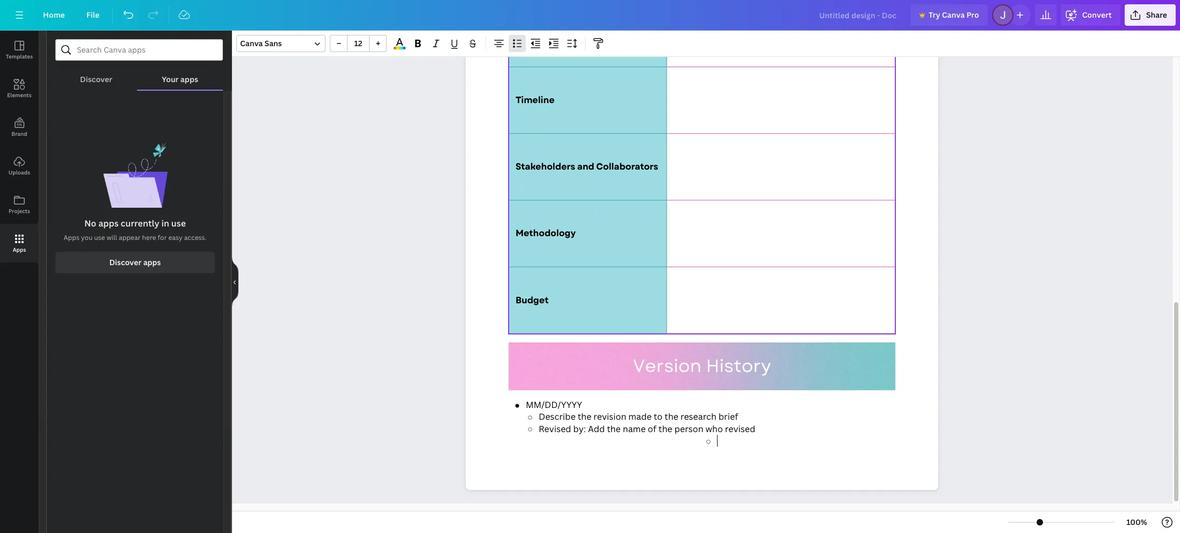Task type: locate. For each thing, give the bounding box(es) containing it.
mm/dd/yyyy
[[526, 399, 583, 411]]

apps
[[181, 74, 198, 84], [98, 218, 119, 230], [143, 257, 161, 268]]

use
[[171, 218, 186, 230], [94, 233, 105, 242]]

person
[[675, 423, 704, 435]]

Search Canva apps search field
[[77, 40, 202, 60]]

apps left you
[[64, 233, 80, 242]]

discover
[[80, 74, 112, 84], [109, 257, 142, 268]]

0 vertical spatial apps
[[64, 233, 80, 242]]

currently
[[121, 218, 159, 230]]

the down revision
[[607, 423, 621, 435]]

canva
[[943, 10, 965, 20], [240, 38, 263, 48]]

apps down here
[[143, 257, 161, 268]]

your
[[162, 74, 179, 84]]

canva sans button
[[237, 35, 326, 52]]

1 horizontal spatial canva
[[943, 10, 965, 20]]

2 vertical spatial apps
[[143, 257, 161, 268]]

group
[[330, 35, 387, 52]]

discover down search canva apps search box
[[80, 74, 112, 84]]

1 vertical spatial use
[[94, 233, 105, 242]]

home link
[[34, 4, 74, 26]]

brief
[[719, 411, 739, 423]]

revision
[[594, 411, 627, 423]]

1 vertical spatial apps
[[98, 218, 119, 230]]

1 vertical spatial discover
[[109, 257, 142, 268]]

revised
[[726, 423, 756, 435]]

0 horizontal spatial apps
[[13, 246, 26, 254]]

None text field
[[466, 0, 939, 491]]

1 vertical spatial apps
[[13, 246, 26, 254]]

canva left sans
[[240, 38, 263, 48]]

made
[[629, 411, 652, 423]]

who
[[706, 423, 723, 435]]

the
[[578, 411, 592, 423], [665, 411, 679, 423], [607, 423, 621, 435], [659, 423, 673, 435]]

discover down the appear at left
[[109, 257, 142, 268]]

share
[[1147, 10, 1168, 20]]

no
[[84, 218, 96, 230]]

side panel tab list
[[0, 31, 39, 263]]

0 vertical spatial use
[[171, 218, 186, 230]]

revised
[[539, 423, 572, 435]]

convert
[[1083, 10, 1113, 20]]

0 horizontal spatial canva
[[240, 38, 263, 48]]

add
[[588, 423, 605, 435]]

uploads button
[[0, 147, 39, 185]]

apps up will
[[98, 218, 119, 230]]

apps right your
[[181, 74, 198, 84]]

Design title text field
[[811, 4, 907, 26]]

of
[[648, 423, 657, 435]]

0 vertical spatial apps
[[181, 74, 198, 84]]

file button
[[78, 4, 108, 26]]

share button
[[1125, 4, 1177, 26]]

0 horizontal spatial apps
[[98, 218, 119, 230]]

canva sans
[[240, 38, 282, 48]]

the right to
[[665, 411, 679, 423]]

0 horizontal spatial use
[[94, 233, 105, 242]]

the up by:
[[578, 411, 592, 423]]

uploads
[[9, 169, 30, 176]]

sans
[[265, 38, 282, 48]]

0 vertical spatial canva
[[943, 10, 965, 20]]

2 horizontal spatial apps
[[181, 74, 198, 84]]

0 vertical spatial discover
[[80, 74, 112, 84]]

use left will
[[94, 233, 105, 242]]

apps inside no apps currently in use apps you use will appear here for easy access.
[[98, 218, 119, 230]]

1 horizontal spatial apps
[[143, 257, 161, 268]]

projects
[[9, 207, 30, 215]]

1 horizontal spatial apps
[[64, 233, 80, 242]]

use right in
[[171, 218, 186, 230]]

canva right try
[[943, 10, 965, 20]]

pro
[[967, 10, 980, 20]]

apps
[[64, 233, 80, 242], [13, 246, 26, 254]]

1 vertical spatial canva
[[240, 38, 263, 48]]

apps down 'projects'
[[13, 246, 26, 254]]

empty folder image displayed when there are no installed apps image
[[103, 142, 167, 208]]



Task type: describe. For each thing, give the bounding box(es) containing it.
1 horizontal spatial use
[[171, 218, 186, 230]]

hide image
[[232, 256, 239, 308]]

the right of
[[659, 423, 673, 435]]

projects button
[[0, 185, 39, 224]]

templates button
[[0, 31, 39, 69]]

apps for no
[[98, 218, 119, 230]]

try canva pro
[[929, 10, 980, 20]]

convert button
[[1061, 4, 1121, 26]]

canva inside popup button
[[240, 38, 263, 48]]

history
[[707, 354, 772, 380]]

apps inside no apps currently in use apps you use will appear here for easy access.
[[64, 233, 80, 242]]

in
[[161, 218, 169, 230]]

your apps button
[[137, 61, 223, 90]]

elements
[[7, 91, 32, 99]]

100%
[[1127, 518, 1148, 528]]

apps button
[[0, 224, 39, 263]]

version
[[634, 354, 702, 380]]

here
[[142, 233, 156, 242]]

discover for discover apps
[[109, 257, 142, 268]]

name
[[623, 423, 646, 435]]

brand button
[[0, 108, 39, 147]]

try
[[929, 10, 941, 20]]

apps inside button
[[13, 246, 26, 254]]

access.
[[184, 233, 207, 242]]

describe
[[539, 411, 576, 423]]

easy
[[168, 233, 183, 242]]

– – number field
[[351, 38, 366, 48]]

home
[[43, 10, 65, 20]]

for
[[158, 233, 167, 242]]

version history
[[634, 354, 772, 380]]

color range image
[[394, 47, 406, 49]]

templates
[[6, 53, 33, 60]]

elements button
[[0, 69, 39, 108]]

discover button
[[55, 61, 137, 90]]

to
[[654, 411, 663, 423]]

discover for discover
[[80, 74, 112, 84]]

none text field containing version history
[[466, 0, 939, 491]]

100% button
[[1120, 514, 1155, 532]]

your apps
[[162, 74, 198, 84]]

appear
[[119, 233, 141, 242]]

main menu bar
[[0, 0, 1181, 31]]

research
[[681, 411, 717, 423]]

mm/dd/yyyy describe the revision made to the research brief revised by: add the name of the person who revised
[[526, 399, 756, 435]]

apps for discover
[[143, 257, 161, 268]]

will
[[107, 233, 117, 242]]

discover apps button
[[55, 252, 215, 274]]

by:
[[574, 423, 586, 435]]

you
[[81, 233, 93, 242]]

file
[[86, 10, 100, 20]]

no apps currently in use apps you use will appear here for easy access.
[[64, 218, 207, 242]]

discover apps
[[109, 257, 161, 268]]

apps for your
[[181, 74, 198, 84]]

canva inside button
[[943, 10, 965, 20]]

try canva pro button
[[911, 4, 988, 26]]

brand
[[11, 130, 27, 138]]



Task type: vqa. For each thing, say whether or not it's contained in the screenshot.
Sans on the left top of the page
yes



